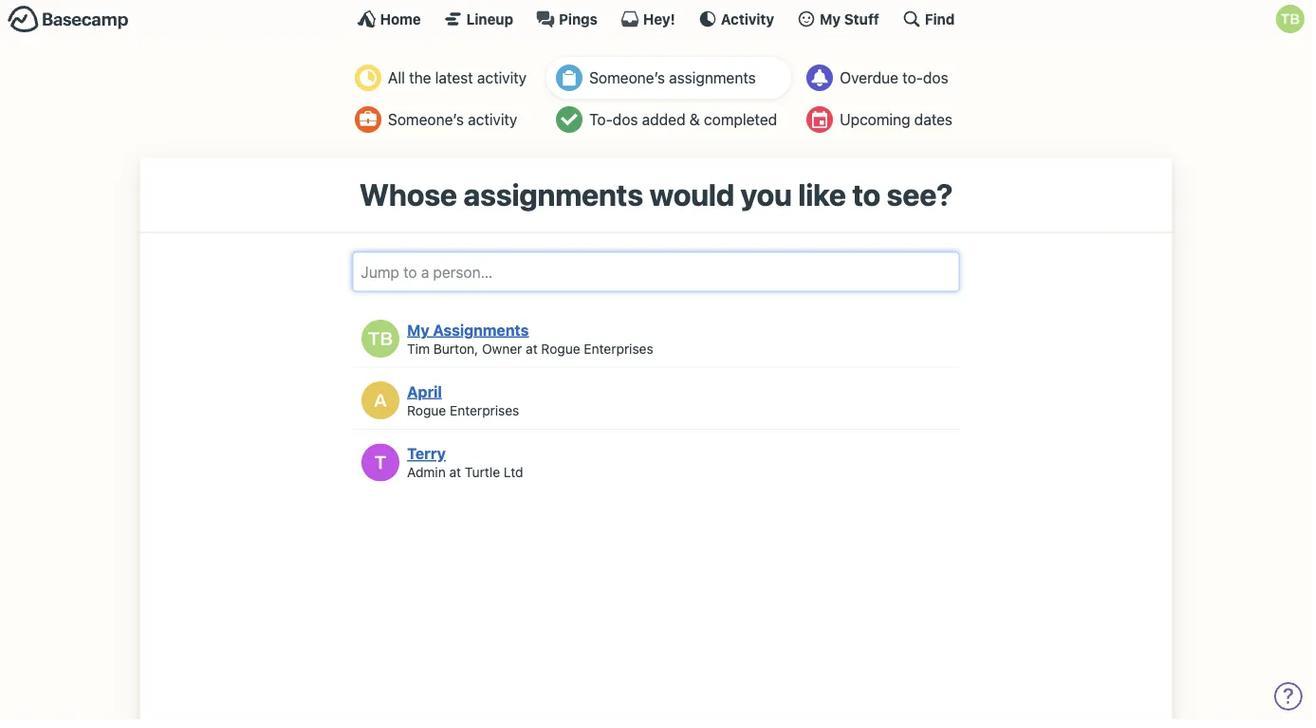 Task type: vqa. For each thing, say whether or not it's contained in the screenshot.
TESTS
no



Task type: locate. For each thing, give the bounding box(es) containing it.
find
[[925, 10, 955, 27]]

my stuff
[[820, 10, 880, 27]]

my inside my assignments tim burton,        owner at rogue enterprises
[[407, 321, 430, 339]]

0 horizontal spatial at
[[449, 464, 461, 480]]

admin
[[407, 464, 446, 480]]

my left stuff
[[820, 10, 841, 27]]

added
[[642, 111, 686, 129]]

1 vertical spatial dos
[[613, 111, 638, 129]]

0 horizontal spatial dos
[[613, 111, 638, 129]]

0 horizontal spatial assignments
[[464, 177, 643, 213]]

1 vertical spatial enterprises
[[450, 402, 519, 418]]

0 vertical spatial rogue
[[541, 341, 580, 356]]

my
[[820, 10, 841, 27], [407, 321, 430, 339]]

1 horizontal spatial rogue
[[541, 341, 580, 356]]

all the latest activity link
[[345, 57, 541, 99]]

my for assignments
[[407, 321, 430, 339]]

at left 'turtle'
[[449, 464, 461, 480]]

rogue inside april rogue enterprises
[[407, 402, 446, 418]]

tim burton, owner at rogue enterprises image
[[362, 320, 400, 358]]

enterprises inside my assignments tim burton,        owner at rogue enterprises
[[584, 341, 654, 356]]

0 vertical spatial enterprises
[[584, 341, 654, 356]]

schedule image
[[807, 106, 833, 133]]

someone's for someone's activity
[[388, 111, 464, 129]]

turtle
[[465, 464, 500, 480]]

someone's assignments
[[590, 69, 756, 87]]

the
[[409, 69, 431, 87]]

someone's activity
[[388, 111, 518, 129]]

my stuff button
[[797, 9, 880, 28]]

dos up dates
[[923, 69, 949, 87]]

rogue
[[541, 341, 580, 356], [407, 402, 446, 418]]

0 horizontal spatial enterprises
[[450, 402, 519, 418]]

my up the tim
[[407, 321, 430, 339]]

1 horizontal spatial at
[[526, 341, 538, 356]]

to-dos added & completed
[[590, 111, 777, 129]]

assignments up &
[[669, 69, 756, 87]]

upcoming dates
[[840, 111, 953, 129]]

0 horizontal spatial my
[[407, 321, 430, 339]]

list box
[[353, 311, 960, 491]]

assignments down todo icon
[[464, 177, 643, 213]]

whose assignments would you like to see?
[[359, 177, 953, 213]]

0 horizontal spatial rogue
[[407, 402, 446, 418]]

terry
[[407, 445, 446, 463]]

1 horizontal spatial dos
[[923, 69, 949, 87]]

activity report image
[[355, 65, 381, 91]]

1 vertical spatial rogue
[[407, 402, 446, 418]]

0 vertical spatial assignments
[[669, 69, 756, 87]]

rogue down april
[[407, 402, 446, 418]]

activity right latest
[[477, 69, 527, 87]]

activity
[[477, 69, 527, 87], [468, 111, 518, 129]]

my inside my stuff popup button
[[820, 10, 841, 27]]

1 horizontal spatial my
[[820, 10, 841, 27]]

1 vertical spatial activity
[[468, 111, 518, 129]]

to
[[853, 177, 881, 213]]

find button
[[902, 9, 955, 28]]

someone's
[[590, 69, 665, 87], [388, 111, 464, 129]]

owner
[[482, 341, 522, 356]]

1 vertical spatial at
[[449, 464, 461, 480]]

assignments
[[669, 69, 756, 87], [464, 177, 643, 213]]

0 horizontal spatial someone's
[[388, 111, 464, 129]]

hey! button
[[621, 9, 676, 28]]

0 vertical spatial someone's
[[590, 69, 665, 87]]

april, rogue enterprises image
[[362, 382, 400, 420]]

burton,
[[434, 341, 479, 356]]

switch accounts image
[[8, 5, 129, 34]]

todo image
[[556, 106, 583, 133]]

enterprises
[[584, 341, 654, 356], [450, 402, 519, 418]]

at inside terry admin at turtle ltd
[[449, 464, 461, 480]]

1 horizontal spatial enterprises
[[584, 341, 654, 356]]

1 vertical spatial someone's
[[388, 111, 464, 129]]

dos
[[923, 69, 949, 87], [613, 111, 638, 129]]

enterprises up terry admin at turtle ltd
[[450, 402, 519, 418]]

activity
[[721, 10, 775, 27]]

1 vertical spatial my
[[407, 321, 430, 339]]

hey!
[[643, 10, 676, 27]]

completed
[[704, 111, 777, 129]]

pings
[[559, 10, 598, 27]]

Jump to a person… text field
[[353, 252, 960, 292]]

whose
[[359, 177, 457, 213]]

0 vertical spatial my
[[820, 10, 841, 27]]

at right owner
[[526, 341, 538, 356]]

1 vertical spatial assignments
[[464, 177, 643, 213]]

someone's up to- on the left of page
[[590, 69, 665, 87]]

someone's down the
[[388, 111, 464, 129]]

my for stuff
[[820, 10, 841, 27]]

1 horizontal spatial assignments
[[669, 69, 756, 87]]

1 horizontal spatial someone's
[[590, 69, 665, 87]]

assignments inside "link"
[[669, 69, 756, 87]]

someone's inside "link"
[[590, 69, 665, 87]]

dos left added
[[613, 111, 638, 129]]

assignments for whose
[[464, 177, 643, 213]]

to-dos added & completed link
[[547, 99, 792, 140]]

0 vertical spatial dos
[[923, 69, 949, 87]]

activity down all the latest activity
[[468, 111, 518, 129]]

tim burton image
[[1277, 5, 1305, 33]]

&
[[690, 111, 700, 129]]

rogue right owner
[[541, 341, 580, 356]]

0 vertical spatial at
[[526, 341, 538, 356]]

at
[[526, 341, 538, 356], [449, 464, 461, 480]]

enterprises down 'jump to a person…' text box
[[584, 341, 654, 356]]



Task type: describe. For each thing, give the bounding box(es) containing it.
someone's assignments link
[[547, 57, 792, 99]]

you
[[741, 177, 792, 213]]

assignments for someone's
[[669, 69, 756, 87]]

all the latest activity
[[388, 69, 527, 87]]

all
[[388, 69, 405, 87]]

stuff
[[845, 10, 880, 27]]

terry admin at turtle ltd
[[407, 445, 524, 480]]

assignment image
[[556, 65, 583, 91]]

reports image
[[807, 65, 833, 91]]

upcoming dates link
[[797, 99, 967, 140]]

to-
[[903, 69, 923, 87]]

pings button
[[536, 9, 598, 28]]

main element
[[0, 0, 1313, 37]]

tim
[[407, 341, 430, 356]]

dates
[[915, 111, 953, 129]]

latest
[[435, 69, 473, 87]]

assignments
[[433, 321, 529, 339]]

overdue to-dos
[[840, 69, 949, 87]]

upcoming
[[840, 111, 911, 129]]

0 vertical spatial activity
[[477, 69, 527, 87]]

lineup link
[[444, 9, 514, 28]]

ltd
[[504, 464, 524, 480]]

dos inside "link"
[[923, 69, 949, 87]]

lineup
[[467, 10, 514, 27]]

overdue to-dos link
[[797, 57, 967, 99]]

like
[[798, 177, 846, 213]]

person report image
[[355, 106, 381, 133]]

rogue inside my assignments tim burton,        owner at rogue enterprises
[[541, 341, 580, 356]]

activity link
[[698, 9, 775, 28]]

at inside my assignments tim burton,        owner at rogue enterprises
[[526, 341, 538, 356]]

april
[[407, 383, 442, 401]]

enterprises inside april rogue enterprises
[[450, 402, 519, 418]]

see?
[[887, 177, 953, 213]]

terry, admin at turtle ltd image
[[362, 444, 400, 482]]

would
[[650, 177, 735, 213]]

someone's for someone's assignments
[[590, 69, 665, 87]]

overdue
[[840, 69, 899, 87]]

list box containing my assignments
[[353, 311, 960, 491]]

home
[[380, 10, 421, 27]]

april rogue enterprises
[[407, 383, 519, 418]]

someone's activity link
[[345, 99, 541, 140]]

my assignments tim burton,        owner at rogue enterprises
[[407, 321, 654, 356]]

home link
[[357, 9, 421, 28]]

to-
[[590, 111, 613, 129]]



